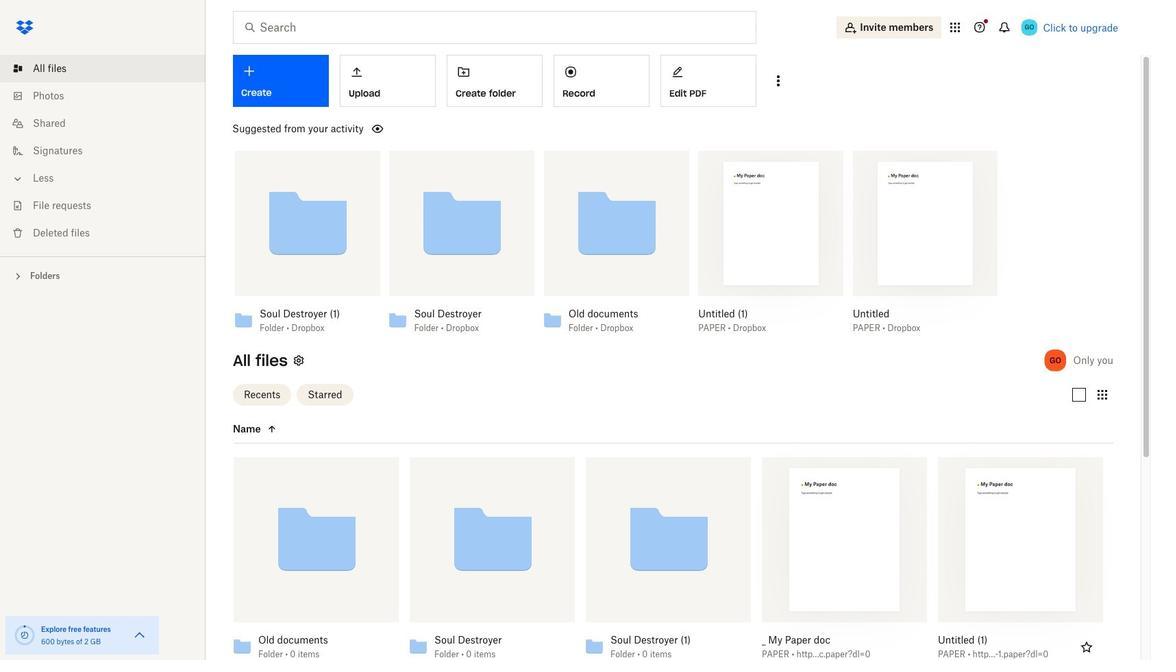Task type: locate. For each thing, give the bounding box(es) containing it.
quota usage image
[[14, 624, 36, 646]]

list item
[[0, 55, 206, 82]]

folder, soul destroyer row
[[404, 457, 575, 660]]

file, untitled (1).paper row
[[933, 457, 1104, 660]]

folder, soul destroyer (1) row
[[581, 457, 751, 660]]

list
[[0, 47, 206, 256]]

folder, old documents row
[[228, 457, 399, 660]]



Task type: vqa. For each thing, say whether or not it's contained in the screenshot.
/blank download.jpeg icon
no



Task type: describe. For each thing, give the bounding box(es) containing it.
less image
[[11, 172, 25, 186]]

quota usage progress bar
[[14, 624, 36, 646]]

file, _ my paper doc.paper row
[[757, 457, 927, 660]]

folder settings image
[[291, 352, 307, 369]]

dropbox image
[[11, 14, 38, 41]]

Search in folder "Dropbox" text field
[[260, 19, 728, 36]]



